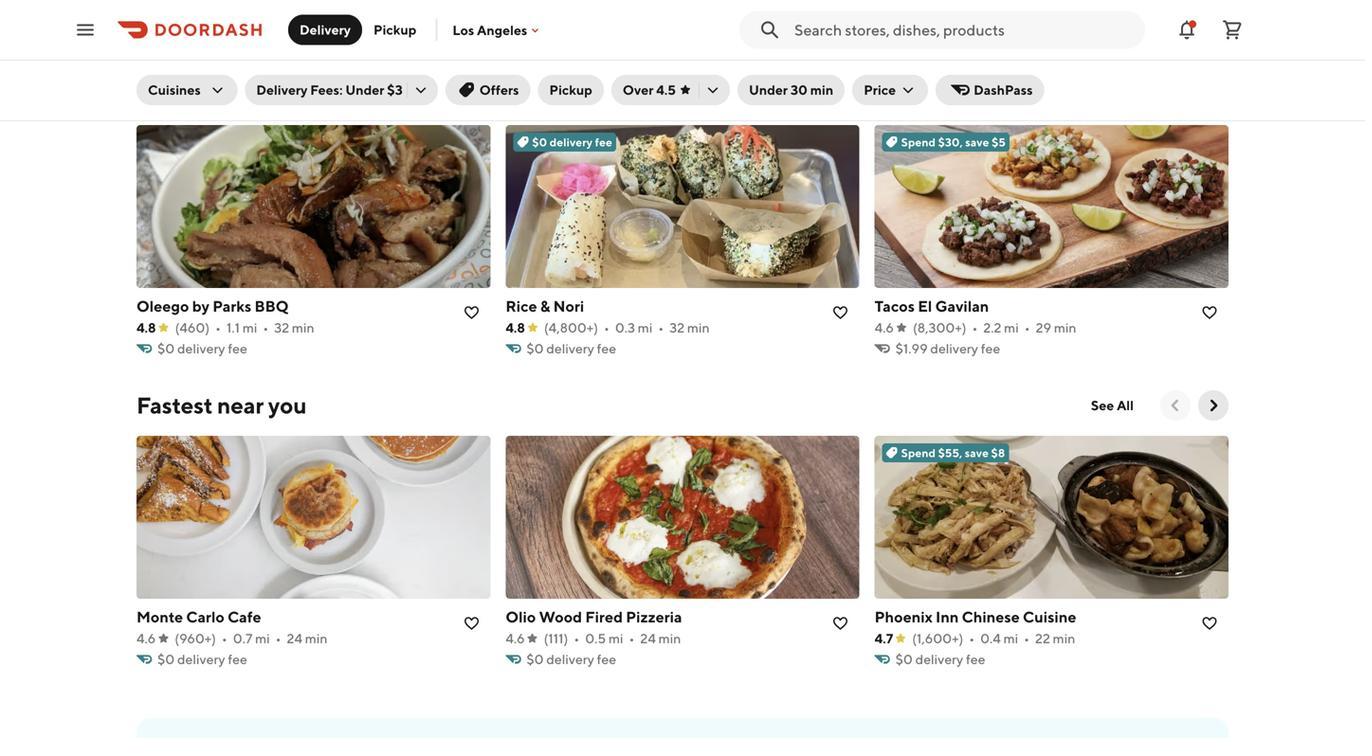 Task type: vqa. For each thing, say whether or not it's contained in the screenshot.
the right "4.6"
yes



Task type: locate. For each thing, give the bounding box(es) containing it.
4.6
[[875, 320, 894, 336], [137, 631, 156, 647], [506, 631, 525, 647]]

$​0 down olio
[[527, 652, 544, 668]]

price
[[864, 82, 896, 98]]

over
[[623, 82, 654, 98]]

• left 1.1
[[215, 320, 221, 336]]

(1,600+)
[[912, 631, 964, 647]]

mi right 0.7
[[255, 631, 270, 647]]

1 vertical spatial delivery
[[256, 82, 308, 98]]

24 for cafe
[[287, 631, 302, 647]]

1 horizontal spatial 4.7
[[875, 631, 893, 647]]

0 horizontal spatial 4.6
[[137, 631, 156, 647]]

0.5
[[223, 9, 243, 25], [585, 631, 606, 647]]

• 2.2 mi • 29 min
[[972, 320, 1077, 336]]

mi right the 0.4
[[1004, 631, 1019, 647]]

• left 31
[[1025, 9, 1031, 25]]

4.6 for olio wood fired pizzeria
[[506, 631, 525, 647]]

see all link
[[1080, 391, 1145, 421]]

delivery right 35
[[300, 22, 351, 37]]

fee right $0
[[595, 136, 612, 149]]

0 vertical spatial delivery
[[300, 22, 351, 37]]

over 4.5
[[623, 82, 676, 98]]

cuisines button
[[137, 75, 237, 105]]

under left the 30
[[749, 82, 788, 98]]

0 vertical spatial 4.7
[[506, 9, 524, 25]]

delivery down (111)
[[546, 652, 594, 668]]

under left $3
[[345, 82, 384, 98]]

delivery down the (4,400+)
[[933, 30, 981, 46]]

32 right 0.3
[[670, 320, 685, 336]]

min right the 30
[[811, 82, 834, 98]]

4.7 right los
[[506, 9, 524, 25]]

0 vertical spatial spend
[[901, 136, 936, 149]]

1 horizontal spatial 0.5
[[585, 631, 606, 647]]

2.7
[[985, 9, 1002, 25]]

cafe
[[228, 608, 261, 626]]

4.8 down the rice
[[506, 320, 525, 336]]

spend $30, save $5
[[901, 136, 1006, 149]]

monte carlo cafe
[[137, 608, 261, 626]]

24 down pizzeria
[[640, 631, 656, 647]]

$​0 down (1,600+)
[[896, 652, 913, 668]]

tacos el gavilan
[[875, 297, 989, 315]]

4.8 down oleego
[[137, 320, 156, 336]]

min right 29
[[1054, 320, 1077, 336]]

min right 0.7
[[305, 631, 328, 647]]

chinese
[[962, 608, 1020, 626]]

delivery left fees:
[[256, 82, 308, 98]]

4.9
[[137, 9, 156, 25]]

fastest near you
[[137, 392, 307, 419]]

0 items, open order cart image
[[1221, 18, 1244, 41]]

min for rice & nori
[[687, 320, 710, 336]]

1 vertical spatial save
[[965, 447, 989, 460]]

fee down • 0.5 mi • 35 min
[[228, 30, 247, 46]]

1 horizontal spatial 4.8
[[506, 320, 525, 336]]

1 horizontal spatial 4.6
[[506, 631, 525, 647]]

los angeles button
[[453, 22, 543, 38]]

4.8 right click to add this store to your saved list icon
[[875, 9, 894, 25]]

1 horizontal spatial under
[[749, 82, 788, 98]]

• 0.5 mi • 24 min
[[574, 631, 681, 647]]

pickup button
[[362, 15, 428, 45], [538, 75, 604, 105]]

dashpass button
[[936, 75, 1044, 105]]

1 horizontal spatial pickup button
[[538, 75, 604, 105]]

1 under from the left
[[345, 82, 384, 98]]

24 right 0.7
[[287, 631, 302, 647]]

spend
[[901, 136, 936, 149], [901, 447, 936, 460]]

delivery right angeles
[[546, 30, 594, 46]]

delivery down (8,300+)
[[931, 341, 979, 357]]

$​0 for rice
[[527, 341, 544, 357]]

mi for phoenix inn chinese cuisine
[[1004, 631, 1019, 647]]

delivery
[[300, 22, 351, 37], [256, 82, 308, 98]]

(960+)
[[175, 631, 216, 647]]

fee
[[228, 30, 247, 46], [597, 30, 616, 46], [984, 30, 1003, 46], [595, 136, 612, 149], [228, 341, 247, 357], [597, 341, 616, 357], [981, 341, 1001, 357], [228, 652, 247, 668], [597, 652, 616, 668], [966, 652, 986, 668]]

0.7
[[233, 631, 253, 647]]

32
[[274, 320, 289, 336], [670, 320, 685, 336]]

$2.99
[[896, 30, 930, 46]]

wallet
[[137, 81, 206, 108]]

min right 1.1
[[292, 320, 314, 336]]

4.6 for tacos el gavilan
[[875, 320, 894, 336]]

dashpass
[[974, 82, 1033, 98]]

0 horizontal spatial 4.8
[[137, 320, 156, 336]]

pickup button up $0 delivery fee
[[538, 75, 604, 105]]

0 horizontal spatial under
[[345, 82, 384, 98]]

delivery right $0
[[550, 136, 593, 149]]

4.7 down 'phoenix'
[[875, 631, 893, 647]]

save
[[966, 136, 990, 149], [965, 447, 989, 460]]

4.8
[[875, 9, 894, 25], [137, 320, 156, 336], [506, 320, 525, 336]]

el
[[918, 297, 932, 315]]

1 horizontal spatial pickup
[[550, 82, 593, 98]]

mi right 2.7
[[1005, 9, 1019, 25]]

save left $8
[[965, 447, 989, 460]]

1 horizontal spatial 32
[[670, 320, 685, 336]]

• left 22
[[1024, 631, 1030, 647]]

•
[[211, 9, 217, 25], [266, 9, 272, 25], [973, 9, 979, 25], [1025, 9, 1031, 25], [215, 320, 221, 336], [263, 320, 269, 336], [604, 320, 610, 336], [658, 320, 664, 336], [972, 320, 978, 336], [1025, 320, 1030, 336], [222, 631, 227, 647], [276, 631, 281, 647], [574, 631, 580, 647], [629, 631, 635, 647], [969, 631, 975, 647], [1024, 631, 1030, 647]]

gavilan
[[935, 297, 989, 315]]

0.3
[[615, 320, 635, 336]]

click to add this store to your saved list image
[[1193, 0, 1227, 19]]

min down pizzeria
[[659, 631, 681, 647]]

under
[[345, 82, 384, 98], [749, 82, 788, 98]]

mi
[[246, 9, 261, 25], [1005, 9, 1019, 25], [243, 320, 257, 336], [638, 320, 653, 336], [1004, 320, 1019, 336], [255, 631, 270, 647], [609, 631, 623, 647], [1004, 631, 1019, 647]]

$​0 down monte
[[157, 652, 175, 668]]

1 spend from the top
[[901, 136, 936, 149]]

2 24 from the left
[[640, 631, 656, 647]]

$0
[[532, 136, 547, 149]]

delivery
[[177, 30, 225, 46], [546, 30, 594, 46], [933, 30, 981, 46], [550, 136, 593, 149], [177, 341, 225, 357], [546, 341, 594, 357], [931, 341, 979, 357], [177, 652, 225, 668], [546, 652, 594, 668], [916, 652, 964, 668]]

0 horizontal spatial 0.5
[[223, 9, 243, 25]]

$2.99 delivery fee
[[896, 30, 1003, 46]]

• right (158)
[[211, 9, 217, 25]]

wallet friendly link
[[137, 80, 291, 110]]

fired
[[585, 608, 623, 626]]

min for monte carlo cafe
[[305, 631, 328, 647]]

you
[[268, 392, 307, 419]]

see
[[1091, 398, 1114, 413]]

$​0
[[157, 30, 175, 46], [527, 30, 544, 46], [157, 341, 175, 357], [527, 341, 544, 357], [157, 652, 175, 668], [527, 652, 544, 668], [896, 652, 913, 668]]

$​0 delivery fee for phoenix
[[896, 652, 986, 668]]

mi for rice & nori
[[638, 320, 653, 336]]

24
[[287, 631, 302, 647], [640, 631, 656, 647]]

$​0 delivery fee for oleego
[[157, 341, 247, 357]]

0 horizontal spatial 4.7
[[506, 9, 524, 25]]

min right 0.3
[[687, 320, 710, 336]]

4.6 down tacos
[[875, 320, 894, 336]]

(4,400+)
[[913, 9, 968, 25]]

32 down bbq
[[274, 320, 289, 336]]

• left 29
[[1025, 320, 1030, 336]]

4.6 down olio
[[506, 631, 525, 647]]

cuisine
[[1023, 608, 1077, 626]]

$1.99
[[896, 341, 928, 357]]

mi down fired
[[609, 631, 623, 647]]

fee down 0.7
[[228, 652, 247, 668]]

over 4.5 button
[[612, 75, 730, 105]]

delivery for delivery
[[300, 22, 351, 37]]

$​0 down rice & nori
[[527, 341, 544, 357]]

$8
[[991, 447, 1005, 460]]

4.6 down monte
[[137, 631, 156, 647]]

mi right 0.3
[[638, 320, 653, 336]]

2 horizontal spatial 4.6
[[875, 320, 894, 336]]

$​0 down oleego
[[157, 341, 175, 357]]

1 horizontal spatial 24
[[640, 631, 656, 647]]

0.5 for • 0.5 mi • 24 min
[[585, 631, 606, 647]]

all
[[1117, 398, 1134, 413]]

• down pizzeria
[[629, 631, 635, 647]]

22
[[1035, 631, 1050, 647]]

0 vertical spatial save
[[966, 136, 990, 149]]

0 horizontal spatial 32
[[274, 320, 289, 336]]

4.7
[[506, 9, 524, 25], [875, 631, 893, 647]]

oleego
[[137, 297, 189, 315]]

min
[[296, 9, 319, 25], [1052, 9, 1074, 25], [811, 82, 834, 98], [292, 320, 314, 336], [687, 320, 710, 336], [1054, 320, 1077, 336], [305, 631, 328, 647], [659, 631, 681, 647], [1053, 631, 1076, 647]]

1 32 from the left
[[274, 320, 289, 336]]

pickup up $3
[[374, 22, 417, 37]]

pickup button up $3
[[362, 15, 428, 45]]

2 32 from the left
[[670, 320, 685, 336]]

2.2
[[984, 320, 1002, 336]]

save left "$5"
[[966, 136, 990, 149]]

min right 22
[[1053, 631, 1076, 647]]

mi right 1.1
[[243, 320, 257, 336]]

1 vertical spatial spend
[[901, 447, 936, 460]]

mi for monte carlo cafe
[[255, 631, 270, 647]]

spend left $30,
[[901, 136, 936, 149]]

$​0 delivery fee
[[157, 30, 247, 46], [527, 30, 616, 46], [157, 341, 247, 357], [527, 341, 616, 357], [157, 652, 247, 668], [527, 652, 616, 668], [896, 652, 986, 668]]

• down bbq
[[263, 320, 269, 336]]

0 vertical spatial 0.5
[[223, 9, 243, 25]]

2 under from the left
[[749, 82, 788, 98]]

min for oleego by parks bbq
[[292, 320, 314, 336]]

near
[[217, 392, 264, 419]]

spend left $55,
[[901, 447, 936, 460]]

2 spend from the top
[[901, 447, 936, 460]]

pickup up $0 delivery fee
[[550, 82, 593, 98]]

delivery down (158)
[[177, 30, 225, 46]]

• left the 0.4
[[969, 631, 975, 647]]

0 horizontal spatial 24
[[287, 631, 302, 647]]

bbq
[[255, 297, 289, 315]]

min for tacos el gavilan
[[1054, 320, 1077, 336]]

0 vertical spatial pickup button
[[362, 15, 428, 45]]

0 horizontal spatial pickup
[[374, 22, 417, 37]]

price button
[[853, 75, 928, 105]]

(8,300+)
[[913, 320, 967, 336]]

1 24 from the left
[[287, 631, 302, 647]]

4.5
[[656, 82, 676, 98]]

mi right 2.2
[[1004, 320, 1019, 336]]

1 vertical spatial pickup
[[550, 82, 593, 98]]

0 vertical spatial pickup
[[374, 22, 417, 37]]

32 for oleego by parks bbq
[[274, 320, 289, 336]]

0.5 down the olio wood fired pizzeria
[[585, 631, 606, 647]]

1 vertical spatial 0.5
[[585, 631, 606, 647]]

delivery inside button
[[300, 22, 351, 37]]

next button of carousel image
[[1204, 396, 1223, 415]]

delivery down (960+)
[[177, 652, 225, 668]]

rice & nori
[[506, 297, 584, 315]]

0.5 right (158)
[[223, 9, 243, 25]]

1 vertical spatial 4.7
[[875, 631, 893, 647]]

• left 0.7
[[222, 631, 227, 647]]



Task type: describe. For each thing, give the bounding box(es) containing it.
(158)
[[175, 9, 206, 25]]

4.8 for oleego by parks bbq
[[137, 320, 156, 336]]

$30,
[[938, 136, 963, 149]]

fee down 1.1
[[228, 341, 247, 357]]

$55,
[[938, 447, 963, 460]]

• right 0.7
[[276, 631, 281, 647]]

under 30 min
[[749, 82, 834, 98]]

4.6 for monte carlo cafe
[[137, 631, 156, 647]]

pickup for leftmost pickup button
[[374, 22, 417, 37]]

carlo
[[186, 608, 225, 626]]

los angeles
[[453, 22, 527, 38]]

save for gavilan
[[966, 136, 990, 149]]

spend for tacos
[[901, 136, 936, 149]]

$​0 for phoenix
[[896, 652, 913, 668]]

• 0.4 mi • 22 min
[[969, 631, 1076, 647]]

olio wood fired pizzeria
[[506, 608, 682, 626]]

$​0 up cuisines
[[157, 30, 175, 46]]

(460)
[[175, 320, 210, 336]]

oleego by parks bbq
[[137, 297, 289, 315]]

4.8 for rice & nori
[[506, 320, 525, 336]]

inn
[[936, 608, 959, 626]]

• 1.1 mi • 32 min
[[215, 320, 314, 336]]

31
[[1036, 9, 1049, 25]]

nori
[[553, 297, 584, 315]]

1.1
[[227, 320, 240, 336]]

fee down 0.3
[[597, 341, 616, 357]]

fee down 2.7
[[984, 30, 1003, 46]]

(111)
[[544, 631, 568, 647]]

notification bell image
[[1176, 18, 1199, 41]]

0 horizontal spatial pickup button
[[362, 15, 428, 45]]

$5
[[992, 136, 1006, 149]]

35
[[278, 9, 294, 25]]

save for chinese
[[965, 447, 989, 460]]

min right 35
[[296, 9, 319, 25]]

pizzeria
[[626, 608, 682, 626]]

• left 0.3
[[604, 320, 610, 336]]

$​0 delivery fee for olio
[[527, 652, 616, 668]]

fee down the 0.4
[[966, 652, 986, 668]]

fastest
[[137, 392, 213, 419]]

delivery down (1,600+)
[[916, 652, 964, 668]]

$​0 for olio
[[527, 652, 544, 668]]

$​0 delivery fee for rice
[[527, 341, 616, 357]]

wood
[[539, 608, 582, 626]]

min for olio wood fired pizzeria
[[659, 631, 681, 647]]

fee up over 4.5 button
[[597, 30, 616, 46]]

click to add this store to your saved list image
[[824, 0, 858, 19]]

under 30 min button
[[738, 75, 845, 105]]

0.4
[[981, 631, 1001, 647]]

fastest near you link
[[137, 391, 307, 421]]

los
[[453, 22, 474, 38]]

delivery button
[[288, 15, 362, 45]]

30
[[791, 82, 808, 98]]

2 horizontal spatial 4.8
[[875, 9, 894, 25]]

see all
[[1091, 398, 1134, 413]]

$0 delivery fee
[[532, 136, 612, 149]]

fees:
[[310, 82, 343, 98]]

cuisines
[[148, 82, 201, 98]]

parks
[[213, 297, 252, 315]]

delivery down the (460)
[[177, 341, 225, 357]]

• left 2.2
[[972, 320, 978, 336]]

• right 0.3
[[658, 320, 664, 336]]

Store search: begin typing to search for stores available on DoorDash text field
[[795, 19, 1134, 40]]

32 for rice & nori
[[670, 320, 685, 336]]

delivery fees: under $3
[[256, 82, 403, 98]]

• 0.5 mi • 35 min
[[211, 9, 319, 25]]

$​0 for monte
[[157, 652, 175, 668]]

by
[[192, 297, 210, 315]]

rice
[[506, 297, 537, 315]]

• 0.3 mi • 32 min
[[604, 320, 710, 336]]

tacos
[[875, 297, 915, 315]]

spend for phoenix
[[901, 447, 936, 460]]

$​0 for oleego
[[157, 341, 175, 357]]

delivery down (4,800+)
[[546, 341, 594, 357]]

0.5 for • 0.5 mi • 35 min
[[223, 9, 243, 25]]

• right (111)
[[574, 631, 580, 647]]

phoenix inn chinese cuisine
[[875, 608, 1077, 626]]

• 2.7 mi • 31 min
[[973, 9, 1074, 25]]

spend $55, save $8
[[901, 447, 1005, 460]]

mi left 35
[[246, 9, 261, 25]]

• left 2.7
[[973, 9, 979, 25]]

friendly
[[211, 81, 291, 108]]

$1.99 delivery fee
[[896, 341, 1001, 357]]

• left 35
[[266, 9, 272, 25]]

delivery for delivery fees: under $3
[[256, 82, 308, 98]]

$​0 up offers "button"
[[527, 30, 544, 46]]

under inside "button"
[[749, 82, 788, 98]]

wallet friendly
[[137, 81, 291, 108]]

pickup for the bottommost pickup button
[[550, 82, 593, 98]]

fee down • 0.5 mi • 24 min
[[597, 652, 616, 668]]

24 for fired
[[640, 631, 656, 647]]

mi for olio wood fired pizzeria
[[609, 631, 623, 647]]

open menu image
[[74, 18, 97, 41]]

previous button of carousel image
[[1166, 396, 1185, 415]]

olio
[[506, 608, 536, 626]]

min inside "button"
[[811, 82, 834, 98]]

angeles
[[477, 22, 527, 38]]

min for phoenix inn chinese cuisine
[[1053, 631, 1076, 647]]

phoenix
[[875, 608, 933, 626]]

offers button
[[445, 75, 531, 105]]

$​0 delivery fee for monte
[[157, 652, 247, 668]]

29
[[1036, 320, 1052, 336]]

mi for tacos el gavilan
[[1004, 320, 1019, 336]]

min right 31
[[1052, 9, 1074, 25]]

$3
[[387, 82, 403, 98]]

offers
[[480, 82, 519, 98]]

mi for oleego by parks bbq
[[243, 320, 257, 336]]

fee down 2.2
[[981, 341, 1001, 357]]

• 0.7 mi • 24 min
[[222, 631, 328, 647]]

1 vertical spatial pickup button
[[538, 75, 604, 105]]

monte
[[137, 608, 183, 626]]

&
[[540, 297, 550, 315]]

(4,800+)
[[544, 320, 598, 336]]



